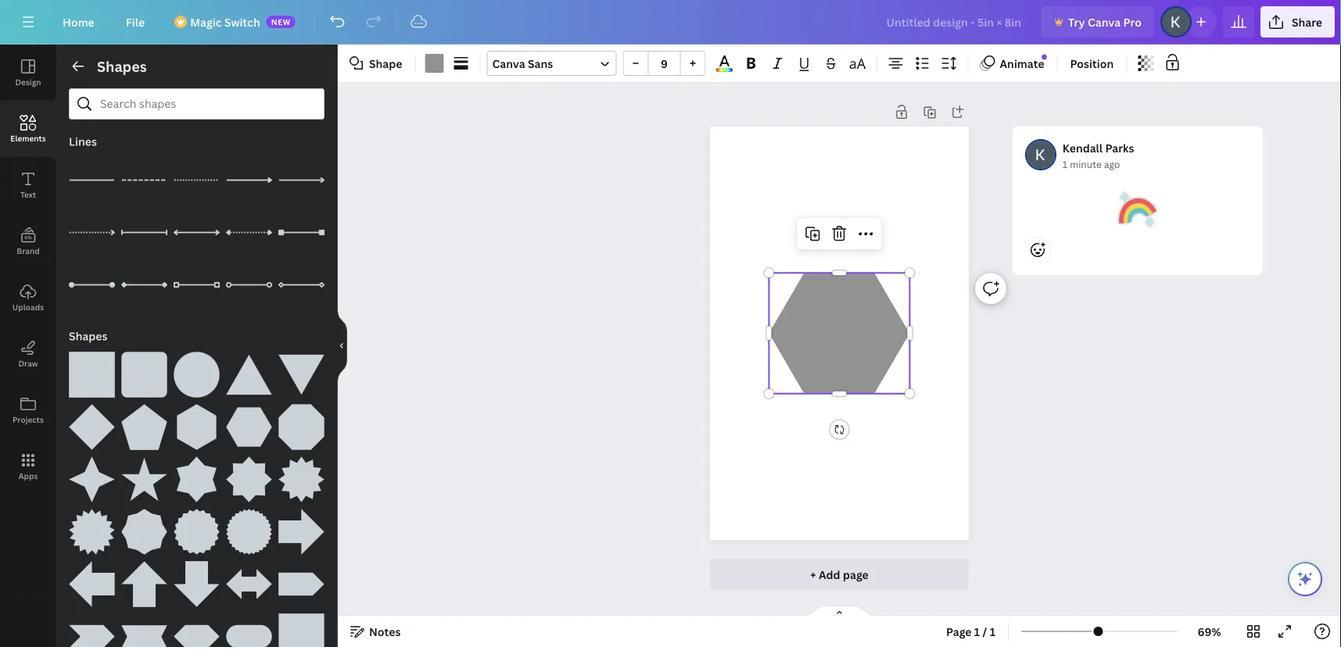 Task type: vqa. For each thing, say whether or not it's contained in the screenshot.
arrow right image
yes



Task type: locate. For each thing, give the bounding box(es) containing it.
Search shapes search field
[[100, 89, 293, 119]]

draw button
[[0, 326, 56, 383]]

shapes down file
[[97, 57, 147, 76]]

new
[[271, 16, 291, 27]]

1 vertical spatial canva
[[492, 56, 525, 71]]

1 left minute
[[1063, 158, 1068, 171]]

main menu bar
[[0, 0, 1342, 45]]

5-pointed star image
[[121, 457, 167, 503]]

kendall parks 1 minute ago
[[1063, 140, 1135, 171]]

shapes up "square" image
[[69, 329, 107, 344]]

draw
[[18, 358, 38, 369]]

arrow horizontal image
[[226, 562, 272, 608]]

try canva pro
[[1069, 14, 1142, 29]]

star burst 3 image
[[174, 509, 220, 555]]

star burst 2 image
[[69, 509, 115, 555]]

#919191 image
[[425, 54, 444, 73], [425, 54, 444, 73]]

notes
[[369, 625, 401, 639]]

shape
[[369, 56, 402, 71]]

1
[[1063, 158, 1068, 171], [975, 625, 980, 639], [990, 625, 996, 639]]

2 horizontal spatial 1
[[1063, 158, 1068, 171]]

1 horizontal spatial canva
[[1088, 14, 1121, 29]]

switch
[[224, 14, 260, 29]]

6-pointed star image
[[174, 457, 220, 503]]

canva assistant image
[[1296, 570, 1315, 589]]

group down main menu bar
[[623, 51, 706, 76]]

group left "8-pointed star" image
[[174, 447, 220, 503]]

group left white circle shape image
[[121, 343, 167, 398]]

arrow down image
[[174, 562, 220, 608]]

arrow block right image
[[278, 562, 325, 608]]

triangle down image
[[278, 352, 325, 398]]

group up pill image at left bottom
[[226, 552, 272, 608]]

animate
[[1000, 56, 1045, 71]]

uploads
[[12, 302, 44, 313]]

group left rounded square image
[[69, 343, 115, 398]]

8-pointed star image
[[226, 457, 272, 503]]

new image
[[1042, 54, 1047, 60]]

show pages image
[[802, 605, 877, 618]]

1 inside kendall parks 1 minute ago
[[1063, 158, 1068, 171]]

group left the 'triangle up' image
[[174, 343, 220, 398]]

canva inside button
[[1088, 14, 1121, 29]]

1 right /
[[990, 625, 996, 639]]

canva
[[1088, 14, 1121, 29], [492, 56, 525, 71]]

Design title text field
[[874, 6, 1036, 38]]

shape button
[[344, 51, 409, 76]]

shapes
[[97, 57, 147, 76], [69, 329, 107, 344]]

group
[[623, 51, 706, 76], [69, 343, 115, 398], [121, 343, 167, 398], [174, 343, 220, 398], [226, 343, 272, 398], [278, 343, 325, 398], [69, 395, 115, 451], [121, 395, 167, 451], [174, 395, 220, 451], [226, 395, 272, 451], [278, 395, 325, 451], [69, 447, 115, 503], [121, 447, 167, 503], [174, 447, 220, 503], [226, 447, 272, 503], [278, 447, 325, 503], [69, 500, 115, 555], [121, 500, 167, 555], [174, 500, 220, 555], [226, 500, 272, 555], [278, 500, 325, 555], [69, 552, 115, 608], [121, 552, 167, 608], [174, 552, 220, 608], [226, 552, 272, 608], [278, 552, 325, 608], [69, 605, 115, 648], [121, 605, 167, 648], [174, 605, 220, 648], [226, 605, 272, 648], [278, 605, 325, 648]]

color range image
[[716, 68, 733, 72]]

home
[[63, 14, 94, 29]]

arrow up image
[[121, 562, 167, 608]]

0 horizontal spatial 1
[[975, 625, 980, 639]]

1 left /
[[975, 625, 980, 639]]

69% button
[[1184, 620, 1235, 645]]

file
[[126, 14, 145, 29]]

+
[[811, 568, 816, 582]]

0 vertical spatial canva
[[1088, 14, 1121, 29]]

group left 5-pointed star image
[[69, 447, 115, 503]]

square speech bubble image
[[278, 614, 325, 648]]

expressing gratitude image
[[1119, 191, 1157, 228]]

ago
[[1104, 158, 1121, 171]]

canva right try
[[1088, 14, 1121, 29]]

canva sans
[[492, 56, 553, 71]]

4-pointed star image
[[69, 457, 115, 503]]

0 horizontal spatial canva
[[492, 56, 525, 71]]

group left hexagon vertical image
[[121, 395, 167, 451]]

canva left sans
[[492, 56, 525, 71]]

minute
[[1070, 158, 1102, 171]]

group up arrow block 2 right image
[[69, 552, 115, 608]]

group right star burst 3 image
[[226, 500, 272, 555]]

0 vertical spatial shapes
[[97, 57, 147, 76]]

lines
[[69, 134, 97, 149]]

kendall parks list
[[1013, 127, 1269, 325]]

/
[[983, 625, 987, 639]]

star burst 4 image
[[226, 509, 272, 555]]

share
[[1292, 14, 1323, 29]]

canva inside popup button
[[492, 56, 525, 71]]

file button
[[113, 6, 157, 38]]

kendall
[[1063, 140, 1103, 155]]

apps
[[18, 471, 38, 481]]

uploads button
[[0, 270, 56, 326]]

octagon image
[[278, 404, 325, 451]]

add
[[819, 568, 841, 582]]

apps button
[[0, 439, 56, 495]]

page
[[947, 625, 972, 639]]

elements
[[10, 133, 46, 144]]

hexagon vertical image
[[174, 404, 220, 451]]

add this line to the canvas image
[[69, 157, 115, 203], [121, 157, 167, 203], [174, 157, 220, 203], [226, 157, 272, 203], [278, 157, 325, 203], [69, 210, 115, 256], [121, 210, 167, 256], [174, 210, 220, 256], [226, 210, 272, 256], [278, 210, 325, 256], [69, 262, 115, 308], [121, 262, 167, 308], [174, 262, 220, 308], [226, 262, 272, 308], [278, 262, 325, 308]]

group right the "hexagon horizontal" image
[[278, 395, 325, 451]]

group right 4-pointed star image
[[121, 447, 167, 503]]

triangle up image
[[226, 352, 272, 398]]

star burst 1 image
[[278, 457, 325, 503]]

animate button
[[975, 51, 1051, 76]]

arrow block convex image
[[174, 614, 220, 648]]

group right "8-pointed star" image
[[278, 447, 325, 503]]

projects
[[13, 415, 44, 425]]



Task type: describe. For each thing, give the bounding box(es) containing it.
brand
[[17, 246, 40, 256]]

brand button
[[0, 214, 56, 270]]

group left star burst 4 "image"
[[174, 500, 220, 555]]

69%
[[1198, 625, 1222, 639]]

group left hide image
[[278, 343, 325, 398]]

white circle shape image
[[174, 352, 220, 398]]

pill image
[[226, 614, 272, 648]]

canva sans button
[[487, 51, 617, 76]]

arrow left image
[[69, 562, 115, 608]]

hide image
[[337, 309, 347, 384]]

group left pentagon image
[[69, 395, 115, 451]]

projects button
[[0, 383, 56, 439]]

arrow right image
[[278, 509, 325, 555]]

group left octagon image
[[226, 395, 272, 451]]

elements button
[[0, 101, 56, 157]]

arrow block 2 right image
[[69, 614, 115, 648]]

– – number field
[[654, 56, 675, 71]]

rounded square image
[[121, 352, 167, 398]]

side panel tab list
[[0, 45, 56, 495]]

position
[[1071, 56, 1114, 71]]

+ add page button
[[710, 559, 969, 591]]

group right star burst 2 image
[[121, 500, 167, 555]]

text
[[20, 189, 36, 200]]

share button
[[1261, 6, 1335, 38]]

group right pill image at left bottom
[[278, 605, 325, 648]]

notes button
[[344, 620, 407, 645]]

+ add page
[[811, 568, 869, 582]]

group up square speech bubble image
[[278, 552, 325, 608]]

design button
[[0, 45, 56, 101]]

group right star burst 4 "image"
[[278, 500, 325, 555]]

group left 8-pointed star inflated image
[[69, 500, 115, 555]]

group right arrow block convex image
[[226, 605, 272, 648]]

group right 6-pointed star image
[[226, 447, 272, 503]]

design
[[15, 77, 41, 87]]

group left triangle down image
[[226, 343, 272, 398]]

group left the "hexagon horizontal" image
[[174, 395, 220, 451]]

group left pill image at left bottom
[[174, 605, 220, 648]]

square image
[[69, 352, 115, 398]]

sans
[[528, 56, 553, 71]]

group right arrow block 2 right image
[[121, 605, 167, 648]]

magic
[[190, 14, 222, 29]]

home link
[[50, 6, 107, 38]]

hexagon horizontal image
[[226, 404, 272, 451]]

1 horizontal spatial 1
[[990, 625, 996, 639]]

try canva pro button
[[1042, 6, 1155, 38]]

text button
[[0, 157, 56, 214]]

magic switch
[[190, 14, 260, 29]]

pro
[[1124, 14, 1142, 29]]

group up arrow block convex image
[[174, 552, 220, 608]]

8-pointed star inflated image
[[121, 509, 167, 555]]

page 1 / 1
[[947, 625, 996, 639]]

arrow block concave image
[[121, 614, 167, 648]]

group left arrow block concave image
[[69, 605, 115, 648]]

group up arrow block concave image
[[121, 552, 167, 608]]

1 vertical spatial shapes
[[69, 329, 107, 344]]

pentagon image
[[121, 404, 167, 451]]

parks
[[1106, 140, 1135, 155]]

diamond image
[[69, 404, 115, 451]]

try
[[1069, 14, 1085, 29]]

position button
[[1064, 51, 1120, 76]]

page
[[843, 568, 869, 582]]



